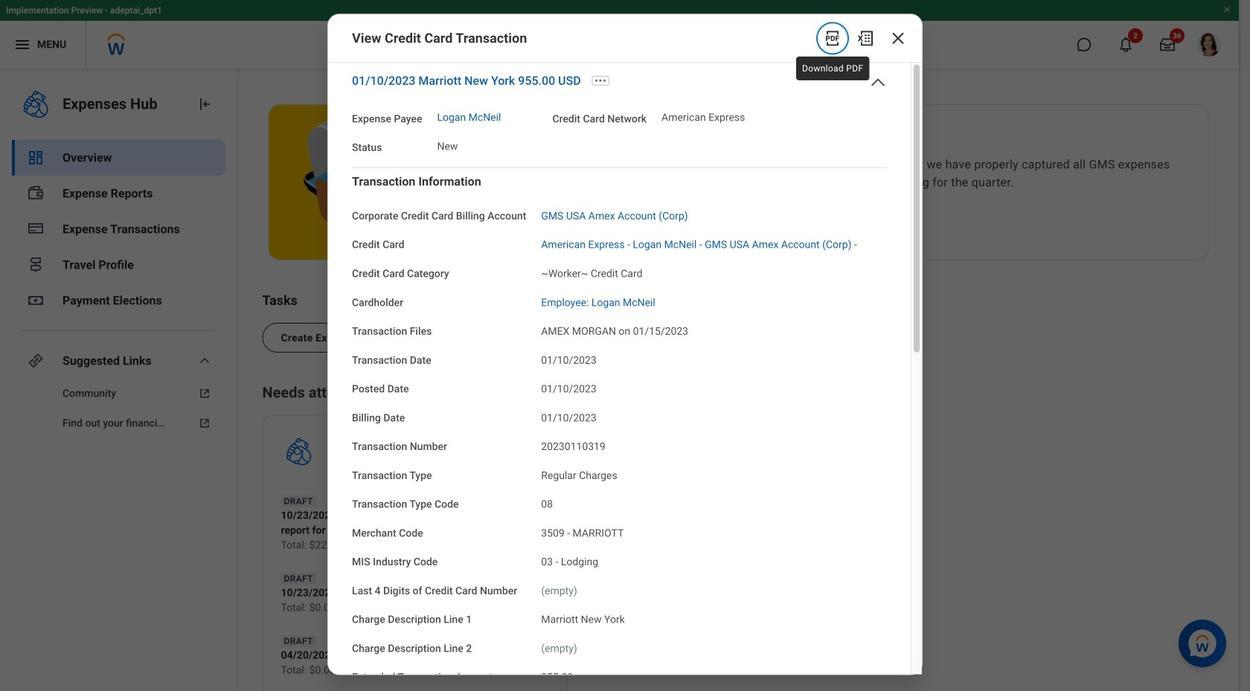 Task type: vqa. For each thing, say whether or not it's contained in the screenshot.
star icon to the middle
no



Task type: describe. For each thing, give the bounding box(es) containing it.
link image
[[27, 352, 45, 370]]

profile logan mcneil element
[[1188, 28, 1230, 61]]

search image
[[437, 36, 455, 54]]

x image
[[889, 29, 907, 47]]

total: $222.00 element
[[281, 538, 549, 553]]

close environment banner image
[[1223, 5, 1231, 14]]

03 - lodging element
[[541, 553, 598, 568]]

1 ext link image from the top
[[196, 386, 214, 401]]

3509 - marriott element
[[541, 524, 624, 539]]

transformation import image
[[196, 95, 214, 113]]

dashboard image
[[27, 149, 45, 167]]

10/23/2023 - exp-00009606 this is an expense report for a meeting with drury laurent on 10/23/23 element
[[281, 508, 549, 538]]

collapse image
[[869, 74, 887, 92]]

credit card image
[[27, 220, 45, 237]]

total: $0.00 element for 04/20/2023 - exp-00009601 element
[[281, 663, 452, 678]]

2 ext link image from the top
[[196, 416, 214, 431]]

expenses hub element
[[63, 94, 184, 115]]



Task type: locate. For each thing, give the bounding box(es) containing it.
2 total: $0.00 element from the top
[[281, 663, 452, 678]]

pdf image
[[824, 29, 842, 47]]

1 total: $0.00 element from the top
[[281, 601, 452, 615]]

expense reports to submit element
[[329, 434, 494, 455]]

timeline milestone image
[[27, 256, 45, 274]]

chevron down small image
[[196, 352, 214, 370]]

related actions image inside 10/23/2023 - exp-00009607 element
[[428, 588, 438, 599]]

1 vertical spatial total: $0.00 element
[[281, 663, 452, 678]]

total: $0.00 element
[[281, 601, 452, 615], [281, 663, 452, 678]]

~worker~ credit card element
[[541, 265, 643, 280]]

dollar image
[[27, 292, 45, 310]]

group
[[352, 174, 887, 691]]

task pay image
[[27, 185, 45, 202]]

inbox large image
[[1160, 37, 1175, 52]]

ext link image
[[196, 386, 214, 401], [196, 416, 214, 431]]

2 related actions image from the top
[[428, 651, 438, 661]]

list
[[262, 311, 1215, 353]]

0 vertical spatial ext link image
[[196, 386, 214, 401]]

total: $0.00 element for 10/23/2023 - exp-00009607 element
[[281, 601, 452, 615]]

credit card transaction: $592.00 element
[[604, 520, 756, 535]]

banner
[[0, 0, 1239, 68]]

related actions image
[[428, 588, 438, 599], [428, 651, 438, 661]]

timely submission of expenses element
[[557, 129, 1178, 150]]

1 vertical spatial related actions image
[[428, 651, 438, 661]]

1 related actions image from the top
[[428, 588, 438, 599]]

1 vertical spatial ext link image
[[196, 416, 214, 431]]

tooltip
[[793, 54, 872, 83]]

related actions image for 04/20/2023 - exp-00009601 element
[[428, 651, 438, 661]]

notifications large image
[[1118, 37, 1133, 52]]

0 vertical spatial related actions image
[[428, 588, 438, 599]]

american express element
[[662, 113, 745, 123]]

10/23/2023 - exp-00009607 element
[[281, 586, 452, 601]]

04/20/2023 - exp-00009601 element
[[281, 648, 452, 663]]

related actions image for 10/23/2023 - exp-00009607 element
[[428, 588, 438, 599]]

navigation pane region
[[0, 68, 238, 691]]

dialog
[[327, 14, 923, 691]]

new element
[[437, 141, 458, 152]]

amex morgan on 01/15/2023 element
[[541, 322, 688, 337]]

excel image
[[856, 29, 874, 47]]

0 vertical spatial total: $0.00 element
[[281, 601, 452, 615]]

related actions image inside 04/20/2023 - exp-00009601 element
[[428, 651, 438, 661]]



